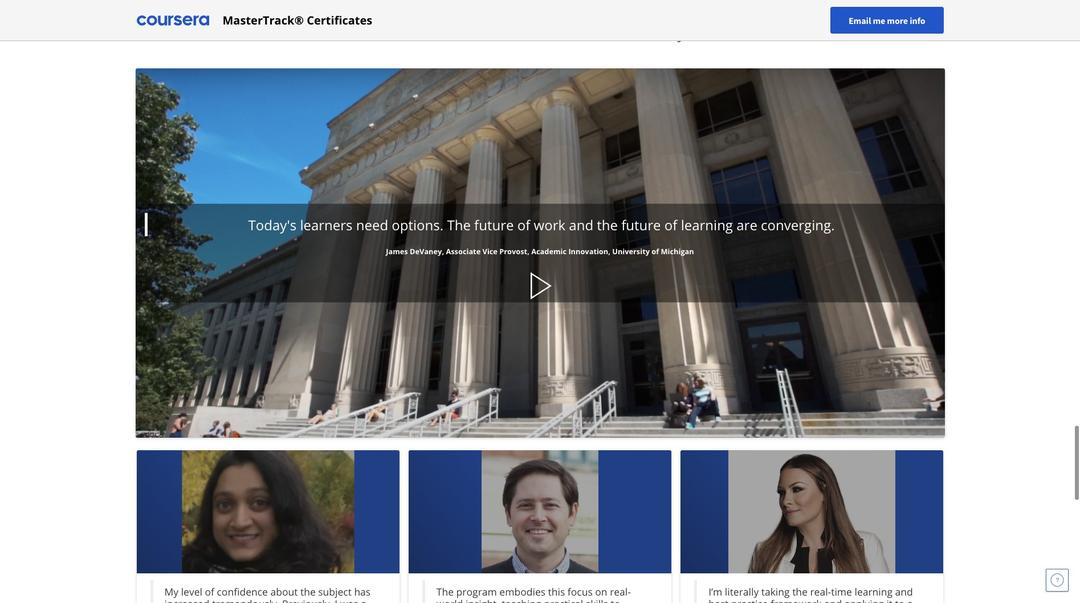 Task type: vqa. For each thing, say whether or not it's contained in the screenshot.
the MasterTrack® Certificates
yes



Task type: describe. For each thing, give the bounding box(es) containing it.
time
[[831, 585, 852, 599]]

insight,
[[466, 597, 499, 603]]

coursera image
[[137, 11, 209, 29]]

what
[[394, 17, 439, 43]]

help center image
[[1050, 573, 1064, 587]]

framework
[[771, 597, 822, 603]]

learning
[[855, 585, 893, 599]]

increased
[[164, 597, 210, 603]]

i
[[335, 597, 338, 603]]

the inside my level of confidence about the subject has increased tremendously. previously, i was
[[300, 585, 316, 599]]

real- inside i'm literally taking the real-time learning and best practice framework and applying it to
[[810, 585, 831, 599]]

was
[[340, 597, 358, 603]]

learners
[[582, 17, 653, 43]]

literally
[[725, 585, 759, 599]]

practical
[[544, 597, 583, 603]]

tremendously.
[[212, 597, 280, 603]]

previously,
[[282, 597, 332, 603]]

subject
[[318, 585, 352, 599]]

confidence
[[217, 585, 268, 599]]

practice
[[731, 597, 768, 603]]

program
[[456, 585, 497, 599]]

mastertrack®
[[223, 12, 304, 28]]

my
[[164, 585, 178, 599]]

i'm literally taking the real-time learning and best practice framework and applying it to 
[[709, 585, 913, 603]]

world
[[436, 597, 463, 603]]

the
[[436, 585, 454, 599]]

embodies
[[499, 585, 545, 599]]

has
[[354, 585, 371, 599]]

real- inside the program embodies this focus on real- world insight, teaching practical skills t
[[610, 585, 631, 599]]

say
[[658, 17, 686, 43]]

level
[[181, 585, 202, 599]]

the inside i'm literally taking the real-time learning and best practice framework and applying it to
[[792, 585, 808, 599]]

what instructors and learners say
[[394, 17, 686, 43]]

email me more info
[[849, 15, 925, 26]]



Task type: locate. For each thing, give the bounding box(es) containing it.
0 horizontal spatial and
[[543, 17, 577, 43]]

about
[[270, 585, 298, 599]]

real-
[[610, 585, 631, 599], [810, 585, 831, 599]]

info
[[910, 15, 925, 26]]

1 the from the left
[[300, 585, 316, 599]]

i'm
[[709, 585, 722, 599]]

0 horizontal spatial the
[[300, 585, 316, 599]]

2 the from the left
[[792, 585, 808, 599]]

real- right the 'on'
[[610, 585, 631, 599]]

2 horizontal spatial and
[[895, 585, 913, 599]]

and
[[543, 17, 577, 43], [895, 585, 913, 599], [824, 597, 842, 603]]

instructors
[[444, 17, 538, 43]]

applying
[[844, 597, 884, 603]]

the right 'about'
[[300, 585, 316, 599]]

this
[[548, 585, 565, 599]]

the
[[300, 585, 316, 599], [792, 585, 808, 599]]

0 horizontal spatial real-
[[610, 585, 631, 599]]

1 real- from the left
[[610, 585, 631, 599]]

skills
[[586, 597, 608, 603]]

email me more info button
[[830, 7, 944, 34]]

my level of confidence about the subject has increased tremendously. previously, i was 
[[164, 585, 371, 603]]

focus
[[568, 585, 593, 599]]

the right taking
[[792, 585, 808, 599]]

mastertrack® certificates
[[223, 12, 372, 28]]

on
[[595, 585, 607, 599]]

it
[[887, 597, 893, 603]]

me
[[873, 15, 885, 26]]

1 horizontal spatial and
[[824, 597, 842, 603]]

1 horizontal spatial the
[[792, 585, 808, 599]]

more
[[887, 15, 908, 26]]

certificates
[[307, 12, 372, 28]]

email
[[849, 15, 871, 26]]

1 horizontal spatial real-
[[810, 585, 831, 599]]

2 real- from the left
[[810, 585, 831, 599]]

real- left applying on the bottom of page
[[810, 585, 831, 599]]

teaching
[[502, 597, 541, 603]]

the program embodies this focus on real- world insight, teaching practical skills t
[[436, 585, 644, 603]]

to
[[895, 597, 905, 603]]

taking
[[761, 585, 790, 599]]

of
[[205, 585, 214, 599]]

best
[[709, 597, 729, 603]]



